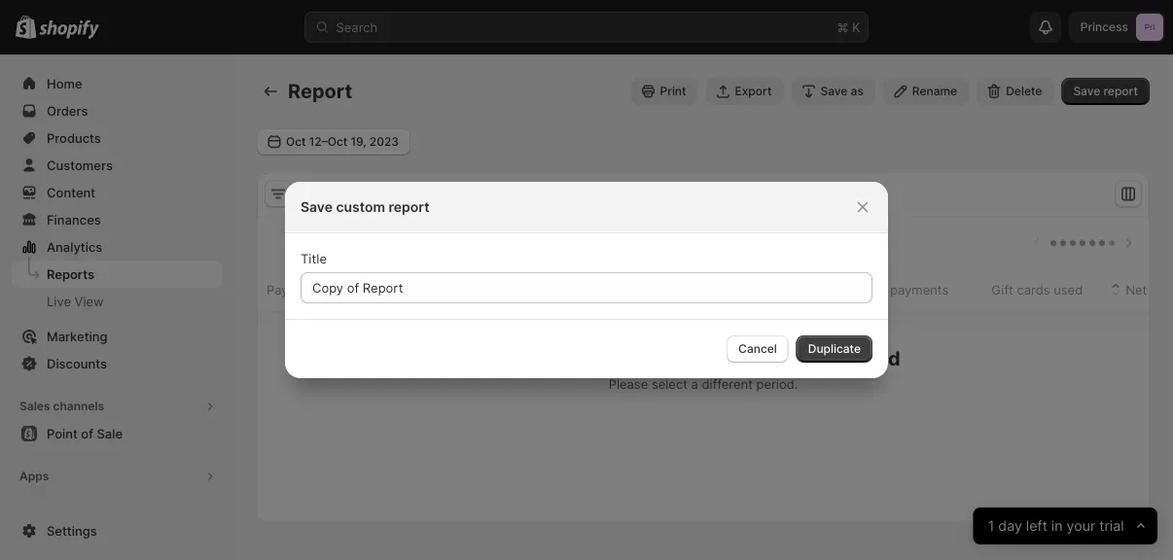Task type: vqa. For each thing, say whether or not it's contained in the screenshot.
⌘
yes



Task type: locate. For each thing, give the bounding box(es) containing it.
title
[[301, 251, 327, 266]]

home link
[[12, 70, 222, 97]]

report
[[288, 79, 353, 103]]

export button
[[706, 78, 784, 105]]

k
[[853, 19, 861, 35]]

save left as
[[821, 84, 848, 98]]

0 vertical spatial report
[[1104, 84, 1139, 98]]

payment method for second the payment method button from left
[[269, 282, 371, 297]]

print
[[660, 84, 687, 98]]

custom
[[336, 199, 385, 216]]

0 horizontal spatial save
[[301, 199, 333, 216]]

duplicate button
[[797, 336, 873, 363]]

1 horizontal spatial report
[[1104, 84, 1139, 98]]

save for save as
[[821, 84, 848, 98]]

payment
[[267, 282, 319, 297], [269, 282, 321, 297]]

delete
[[1007, 84, 1043, 98]]

save left custom
[[301, 199, 333, 216]]

date
[[712, 347, 755, 371]]

different
[[702, 377, 753, 392]]

search
[[336, 19, 378, 35]]

1 payment method from the left
[[267, 282, 369, 297]]

2 payment method from the left
[[269, 282, 371, 297]]

channels
[[53, 400, 104, 414]]

1 horizontal spatial save
[[821, 84, 848, 98]]

net paym button
[[1104, 272, 1174, 309]]

save for save report
[[1074, 84, 1101, 98]]

analytics link
[[12, 234, 222, 261]]

report right delete
[[1104, 84, 1139, 98]]

net
[[1126, 282, 1148, 297]]

⌘
[[837, 19, 849, 35]]

payment method
[[267, 282, 369, 297], [269, 282, 371, 297]]

cancel button
[[727, 336, 789, 363]]

method
[[323, 282, 369, 297], [325, 282, 371, 297]]

save right delete
[[1074, 84, 1101, 98]]

report inside dialog
[[389, 199, 430, 216]]

report right custom
[[389, 199, 430, 216]]

data
[[537, 347, 580, 371]]

no
[[506, 347, 533, 371]]

save inside dialog
[[301, 199, 333, 216]]

rename button
[[884, 78, 970, 105]]

save custom report dialog
[[0, 182, 1174, 379]]

gift
[[992, 282, 1014, 297]]

payment method button
[[264, 272, 391, 309], [266, 272, 393, 309]]

save
[[821, 84, 848, 98], [1074, 84, 1101, 98], [301, 199, 333, 216]]

save report
[[1074, 84, 1139, 98]]

0 horizontal spatial report
[[389, 199, 430, 216]]

payment method for first the payment method button
[[267, 282, 369, 297]]

2 horizontal spatial save
[[1074, 84, 1101, 98]]

1 method from the left
[[323, 282, 369, 297]]

reports link
[[12, 261, 222, 288]]

report inside button
[[1104, 84, 1139, 98]]

apps button
[[12, 463, 222, 491]]

report
[[1104, 84, 1139, 98], [389, 199, 430, 216]]

net paym
[[1126, 282, 1174, 297]]

save as
[[821, 84, 864, 98]]

1 vertical spatial report
[[389, 199, 430, 216]]

discounts link
[[12, 350, 222, 378]]

as
[[851, 84, 864, 98]]



Task type: describe. For each thing, give the bounding box(es) containing it.
sales channels button
[[12, 393, 222, 420]]

selected
[[819, 347, 901, 371]]

please
[[609, 377, 648, 392]]

cancel
[[739, 342, 777, 356]]

payments
[[891, 282, 949, 297]]

shopify image
[[39, 20, 100, 39]]

⌘ k
[[837, 19, 861, 35]]

used
[[1054, 282, 1083, 297]]

a
[[692, 377, 699, 392]]

2 payment from the left
[[269, 282, 321, 297]]

select
[[652, 377, 688, 392]]

save custom report
[[301, 199, 430, 216]]

duplicate
[[809, 342, 861, 356]]

refunded
[[829, 282, 887, 297]]

live view
[[47, 294, 104, 309]]

gift cards used button
[[970, 272, 1086, 309]]

paym
[[1151, 282, 1174, 297]]

save as button
[[792, 78, 876, 105]]

period.
[[757, 377, 798, 392]]

settings
[[47, 524, 97, 539]]

save for save custom report
[[301, 199, 333, 216]]

gift cards used
[[992, 282, 1083, 297]]

for
[[644, 347, 671, 371]]

delete button
[[977, 78, 1054, 105]]

live
[[47, 294, 71, 309]]

sales channels
[[19, 400, 104, 414]]

refunded payments
[[829, 282, 949, 297]]

settings link
[[12, 518, 222, 545]]

2 payment method button from the left
[[266, 272, 393, 309]]

1 payment method button from the left
[[264, 272, 391, 309]]

discounts
[[47, 356, 107, 371]]

cards
[[1018, 282, 1051, 297]]

print button
[[631, 78, 698, 105]]

Title text field
[[301, 273, 873, 304]]

live view link
[[12, 288, 222, 315]]

refunded payments button
[[807, 272, 952, 309]]

reports
[[47, 267, 94, 282]]

1 payment from the left
[[267, 282, 319, 297]]

no data found for the date range selected please select a different period.
[[506, 347, 901, 392]]

sales
[[19, 400, 50, 414]]

view
[[75, 294, 104, 309]]

range
[[759, 347, 814, 371]]

the
[[676, 347, 707, 371]]

export
[[735, 84, 772, 98]]

save report button
[[1062, 78, 1150, 105]]

rename
[[913, 84, 958, 98]]

analytics
[[47, 239, 102, 255]]

2 method from the left
[[325, 282, 371, 297]]

home
[[47, 76, 82, 91]]

found
[[584, 347, 640, 371]]

apps
[[19, 470, 49, 484]]



